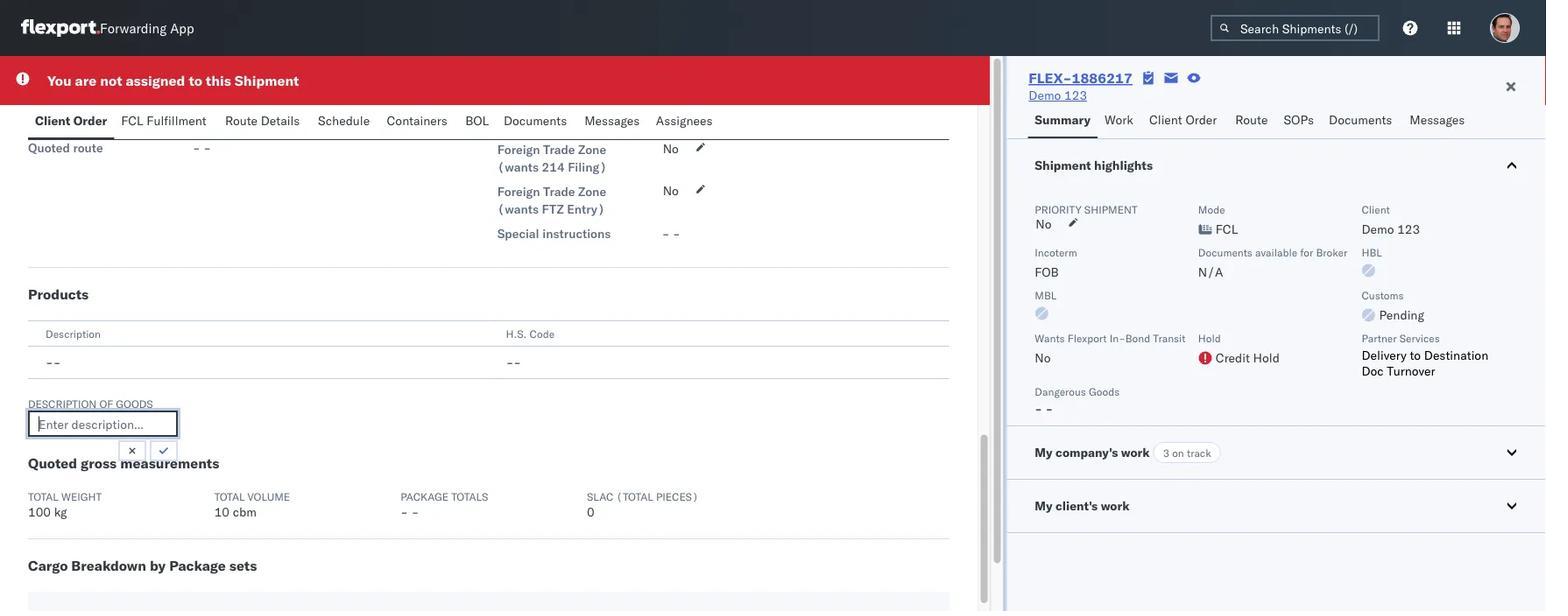 Task type: describe. For each thing, give the bounding box(es) containing it.
1886217
[[1072, 69, 1133, 87]]

special
[[497, 226, 539, 241]]

carbon offset status
[[497, 93, 615, 108]]

Enter description... text field
[[28, 411, 178, 437]]

on- for on-time transit time
[[28, 91, 52, 106]]

1 vertical spatial hold
[[1253, 350, 1280, 366]]

pending
[[1379, 307, 1424, 323]]

doc
[[1362, 364, 1384, 379]]

0 horizontal spatial client order button
[[28, 105, 114, 139]]

214
[[542, 159, 565, 175]]

route details
[[225, 113, 300, 128]]

0 horizontal spatial documents button
[[497, 105, 577, 139]]

summary button
[[1028, 104, 1098, 138]]

h.s.
[[506, 327, 527, 340]]

time for delivery
[[52, 116, 77, 131]]

(wants for foreign trade zone (wants ftz entry)
[[497, 201, 539, 217]]

fcl fulfillment button
[[114, 105, 218, 139]]

fcl for fcl
[[1216, 222, 1238, 237]]

foreign for foreign trade zone (wants ftz entry)
[[497, 184, 540, 199]]

partner services delivery to destination doc turnover dangerous goods - -
[[1035, 332, 1489, 417]]

flex-
[[1029, 69, 1072, 87]]

you are not assigned to this shipment
[[47, 72, 299, 89]]

1 horizontal spatial messages button
[[1403, 104, 1474, 138]]

order for the rightmost client order button
[[1186, 112, 1217, 127]]

est. co2
[[497, 117, 548, 133]]

filing)
[[568, 159, 607, 175]]

are
[[75, 72, 97, 89]]

route for route
[[1235, 112, 1268, 127]]

gross
[[81, 455, 117, 472]]

forwarding
[[100, 20, 167, 36]]

assignees button
[[649, 105, 723, 139]]

cbm
[[233, 505, 257, 520]]

route for route details
[[225, 113, 258, 128]]

incoterm
[[1035, 246, 1077, 259]]

Search Shipments (/) text field
[[1211, 15, 1380, 41]]

messages for the leftmost messages button
[[584, 113, 640, 128]]

0 horizontal spatial package
[[169, 557, 226, 575]]

no for foreign trade zone (wants 214 filing)
[[663, 141, 679, 156]]

weight
[[61, 490, 102, 503]]

slac (total pieces) 0
[[587, 490, 698, 520]]

code
[[530, 327, 555, 340]]

client's
[[1056, 498, 1098, 514]]

order for left client order button
[[73, 113, 107, 128]]

47
[[193, 91, 208, 106]]

forwarding app link
[[21, 19, 194, 37]]

0 horizontal spatial demo
[[1029, 88, 1061, 103]]

1 -- from the left
[[46, 355, 61, 370]]

containers button
[[380, 105, 458, 139]]

this
[[206, 72, 231, 89]]

no inside wants flexport in-bond transit no
[[1035, 350, 1051, 366]]

services
[[1400, 332, 1440, 345]]

documents inside documents available for broker n/a
[[1198, 246, 1253, 259]]

assigned
[[126, 72, 185, 89]]

available
[[1255, 246, 1298, 259]]

cargo breakdown by package sets
[[28, 557, 257, 575]]

credit
[[1216, 350, 1250, 366]]

bond
[[1125, 332, 1150, 345]]

status
[[579, 93, 615, 108]]

broker
[[1316, 246, 1348, 259]]

delivery
[[1362, 348, 1407, 363]]

total weight 100 kg
[[28, 490, 102, 520]]

track
[[1187, 446, 1211, 459]]

totals
[[451, 490, 488, 503]]

flexport
[[1068, 332, 1107, 345]]

assignees
[[656, 113, 713, 128]]

client inside client demo 123 incoterm fob
[[1362, 203, 1390, 216]]

on-time delivery date
[[28, 116, 154, 131]]

mode
[[1198, 203, 1225, 216]]

hbl
[[1362, 246, 1382, 259]]

est.
[[497, 117, 519, 133]]

zone for foreign trade zone (wants 214 filing)
[[578, 142, 606, 157]]

sops button
[[1277, 104, 1322, 138]]

foreign trade zone (wants 214 filing)
[[497, 142, 607, 175]]

0 vertical spatial 123
[[1064, 88, 1087, 103]]

time for transit
[[52, 91, 77, 106]]

foreign trade zone (wants ftz entry)
[[497, 184, 606, 217]]

documents available for broker n/a
[[1198, 246, 1348, 280]]

breakdown
[[71, 557, 146, 575]]

enrolled
[[685, 93, 731, 108]]

kg
[[54, 505, 67, 520]]

mbl
[[1035, 289, 1057, 302]]

0 horizontal spatial client order
[[35, 113, 107, 128]]

offset
[[542, 93, 576, 108]]

2 horizontal spatial documents
[[1329, 112, 1392, 127]]

route button
[[1228, 104, 1277, 138]]

0 vertical spatial to
[[189, 72, 202, 89]]

oct 15, 2023
[[193, 116, 268, 131]]

work
[[1105, 112, 1133, 127]]

0 vertical spatial hold
[[1198, 332, 1221, 345]]

fob
[[1035, 265, 1059, 280]]

goods
[[116, 397, 153, 410]]

0
[[587, 505, 595, 520]]

ftz
[[542, 201, 564, 217]]

not
[[662, 93, 682, 108]]

instructions
[[542, 226, 611, 241]]

(wants for foreign trade zone (wants 214 filing)
[[497, 159, 539, 175]]

shipment highlights
[[1035, 158, 1153, 173]]

transit
[[1153, 332, 1186, 345]]

my for my client's work
[[1035, 498, 1053, 514]]

t
[[692, 117, 699, 133]]

total for 100
[[28, 490, 59, 503]]

route
[[73, 140, 103, 156]]

no for foreign trade zone (wants ftz entry)
[[663, 183, 679, 198]]

trade for ftz
[[543, 184, 575, 199]]

shipment inside button
[[1035, 158, 1091, 173]]

2023
[[238, 116, 268, 131]]

15,
[[216, 116, 235, 131]]

schedule button
[[311, 105, 380, 139]]

total for 10
[[214, 490, 245, 503]]

on
[[1172, 446, 1184, 459]]

not enrolled
[[662, 93, 731, 108]]

highlights
[[1094, 158, 1153, 173]]



Task type: locate. For each thing, give the bounding box(es) containing it.
my left company's
[[1035, 445, 1053, 460]]

1 horizontal spatial documents button
[[1322, 104, 1403, 138]]

total inside total weight 100 kg
[[28, 490, 59, 503]]

1 horizontal spatial --
[[506, 355, 521, 370]]

sops
[[1284, 112, 1314, 127]]

1 vertical spatial on-
[[28, 116, 52, 131]]

1 total from the left
[[28, 490, 59, 503]]

0 horizontal spatial messages
[[584, 113, 640, 128]]

cargo
[[28, 557, 68, 575]]

foreign inside foreign trade zone (wants 214 filing)
[[497, 142, 540, 157]]

trade
[[543, 142, 575, 157], [543, 184, 575, 199]]

fcl for fcl fulfillment
[[121, 113, 143, 128]]

trade up 'ftz'
[[543, 184, 575, 199]]

sets
[[229, 557, 257, 575]]

client up hbl
[[1362, 203, 1390, 216]]

foreign inside 'foreign trade zone (wants ftz entry)'
[[497, 184, 540, 199]]

quoted for quoted route
[[28, 140, 70, 156]]

flex-1886217 link
[[1029, 69, 1133, 87]]

1 zone from the top
[[578, 142, 606, 157]]

demo 123
[[1029, 88, 1087, 103]]

shipment
[[235, 72, 299, 89], [1035, 158, 1091, 173]]

client
[[1149, 112, 1182, 127], [35, 113, 70, 128], [1362, 203, 1390, 216]]

shipment down "summary" button
[[1035, 158, 1091, 173]]

foreign for foreign trade zone (wants 214 filing)
[[497, 142, 540, 157]]

2 zone from the top
[[578, 184, 606, 199]]

1 vertical spatial demo
[[1362, 222, 1394, 237]]

client right work button
[[1149, 112, 1182, 127]]

0 vertical spatial shipment
[[235, 72, 299, 89]]

0 vertical spatial on-
[[28, 91, 52, 106]]

0 horizontal spatial route
[[225, 113, 258, 128]]

slac
[[587, 490, 614, 503]]

description for description
[[46, 327, 101, 340]]

my
[[1035, 445, 1053, 460], [1035, 498, 1053, 514]]

demo down flex-
[[1029, 88, 1061, 103]]

documents right sops "button"
[[1329, 112, 1392, 127]]

1 horizontal spatial 123
[[1397, 222, 1420, 237]]

package totals - -
[[401, 490, 488, 520]]

demo up hbl
[[1362, 222, 1394, 237]]

summary
[[1035, 112, 1091, 127]]

schedule
[[318, 113, 370, 128]]

to up 47
[[189, 72, 202, 89]]

order left route button
[[1186, 112, 1217, 127]]

0 vertical spatial my
[[1035, 445, 1053, 460]]

work left 3
[[1121, 445, 1150, 460]]

1 horizontal spatial client order button
[[1142, 104, 1228, 138]]

package
[[401, 490, 449, 503], [169, 557, 226, 575]]

1.77 t
[[662, 117, 699, 133]]

1 horizontal spatial fcl
[[1216, 222, 1238, 237]]

(wants left 214
[[497, 159, 539, 175]]

quoted route
[[28, 140, 103, 156]]

1 vertical spatial - -
[[662, 226, 680, 241]]

0 horizontal spatial total
[[28, 490, 59, 503]]

to
[[189, 72, 202, 89], [1410, 348, 1421, 363]]

route details button
[[218, 105, 311, 139]]

1 vertical spatial my
[[1035, 498, 1053, 514]]

work right client's on the right bottom of page
[[1101, 498, 1130, 514]]

hold up credit
[[1198, 332, 1221, 345]]

trade up 214
[[543, 142, 575, 157]]

on- for on-time delivery date
[[28, 116, 52, 131]]

100
[[28, 505, 51, 520]]

entry)
[[567, 201, 605, 217]]

total up 100
[[28, 490, 59, 503]]

-- down 'h.s.'
[[506, 355, 521, 370]]

0 horizontal spatial to
[[189, 72, 202, 89]]

partner
[[1362, 332, 1397, 345]]

measurements
[[120, 455, 219, 472]]

my inside button
[[1035, 498, 1053, 514]]

1 horizontal spatial total
[[214, 490, 245, 503]]

123 inside client demo 123 incoterm fob
[[1397, 222, 1420, 237]]

zone inside 'foreign trade zone (wants ftz entry)'
[[578, 184, 606, 199]]

(wants up special
[[497, 201, 539, 217]]

messages for rightmost messages button
[[1410, 112, 1465, 127]]

zone for foreign trade zone (wants ftz entry)
[[578, 184, 606, 199]]

turnover
[[1387, 364, 1435, 379]]

1 (wants from the top
[[497, 159, 539, 175]]

0 horizontal spatial order
[[73, 113, 107, 128]]

-- up description of goods
[[46, 355, 61, 370]]

0 horizontal spatial 123
[[1064, 88, 1087, 103]]

123 up customs
[[1397, 222, 1420, 237]]

0 horizontal spatial - -
[[193, 140, 211, 156]]

47 days
[[193, 91, 237, 106]]

0 vertical spatial - -
[[193, 140, 211, 156]]

work for my company's work
[[1121, 445, 1150, 460]]

days
[[211, 91, 237, 106]]

flex-1886217
[[1029, 69, 1133, 87]]

0 vertical spatial demo
[[1029, 88, 1061, 103]]

foreign
[[497, 142, 540, 157], [497, 184, 540, 199]]

1 horizontal spatial to
[[1410, 348, 1421, 363]]

1 vertical spatial 123
[[1397, 222, 1420, 237]]

1 vertical spatial fcl
[[1216, 222, 1238, 237]]

time
[[52, 91, 77, 106], [121, 91, 146, 106], [52, 116, 77, 131]]

123 down flex-1886217
[[1064, 88, 1087, 103]]

work inside button
[[1101, 498, 1130, 514]]

1 horizontal spatial client
[[1149, 112, 1182, 127]]

1 vertical spatial work
[[1101, 498, 1130, 514]]

to inside the partner services delivery to destination doc turnover dangerous goods - -
[[1410, 348, 1421, 363]]

dangerous
[[1035, 385, 1086, 398]]

0 vertical spatial (wants
[[497, 159, 539, 175]]

shipment up route details
[[235, 72, 299, 89]]

1 horizontal spatial order
[[1186, 112, 1217, 127]]

1 my from the top
[[1035, 445, 1053, 460]]

messages button
[[1403, 104, 1474, 138], [577, 105, 649, 139]]

total
[[28, 490, 59, 503], [214, 490, 245, 503]]

1 horizontal spatial route
[[1235, 112, 1268, 127]]

0 vertical spatial fcl
[[121, 113, 143, 128]]

0 horizontal spatial shipment
[[235, 72, 299, 89]]

documents
[[1329, 112, 1392, 127], [504, 113, 567, 128], [1198, 246, 1253, 259]]

(total
[[616, 490, 653, 503]]

0 horizontal spatial --
[[46, 355, 61, 370]]

zone inside foreign trade zone (wants 214 filing)
[[578, 142, 606, 157]]

zone up filing)
[[578, 142, 606, 157]]

my client's work button
[[1007, 480, 1546, 533]]

destination
[[1424, 348, 1489, 363]]

description down products
[[46, 327, 101, 340]]

zone up entry)
[[578, 184, 606, 199]]

trade inside foreign trade zone (wants 214 filing)
[[543, 142, 575, 157]]

2 foreign from the top
[[497, 184, 540, 199]]

description left of
[[28, 397, 97, 410]]

time up quoted route
[[52, 116, 77, 131]]

0 vertical spatial package
[[401, 490, 449, 503]]

on-time transit time
[[28, 91, 146, 106]]

time down the you
[[52, 91, 77, 106]]

package inside "package totals - -"
[[401, 490, 449, 503]]

fcl fulfillment
[[121, 113, 206, 128]]

by
[[150, 557, 166, 575]]

1 foreign from the top
[[497, 142, 540, 157]]

2 horizontal spatial client
[[1362, 203, 1390, 216]]

1 vertical spatial trade
[[543, 184, 575, 199]]

no for priority shipment
[[1036, 216, 1052, 232]]

2 trade from the top
[[543, 184, 575, 199]]

1 horizontal spatial messages
[[1410, 112, 1465, 127]]

1 vertical spatial shipment
[[1035, 158, 1091, 173]]

work for my client's work
[[1101, 498, 1130, 514]]

for
[[1300, 246, 1313, 259]]

0 horizontal spatial documents
[[504, 113, 567, 128]]

documents button
[[1322, 104, 1403, 138], [497, 105, 577, 139]]

client order right work button
[[1149, 112, 1217, 127]]

1 horizontal spatial demo
[[1362, 222, 1394, 237]]

2 on- from the top
[[28, 116, 52, 131]]

wants flexport in-bond transit no
[[1035, 332, 1186, 366]]

pieces)
[[656, 490, 698, 503]]

quoted
[[28, 140, 70, 156], [28, 455, 77, 472]]

order down on-time transit time
[[73, 113, 107, 128]]

work
[[1121, 445, 1150, 460], [1101, 498, 1130, 514]]

1 on- from the top
[[28, 91, 52, 106]]

1 horizontal spatial - -
[[662, 226, 680, 241]]

in-
[[1110, 332, 1125, 345]]

zone
[[578, 142, 606, 157], [578, 184, 606, 199]]

client order down on-time transit time
[[35, 113, 107, 128]]

app
[[170, 20, 194, 36]]

total up 10
[[214, 490, 245, 503]]

2 -- from the left
[[506, 355, 521, 370]]

0 horizontal spatial messages button
[[577, 105, 649, 139]]

package right by
[[169, 557, 226, 575]]

trade for 214
[[543, 142, 575, 157]]

description for description of goods
[[28, 397, 97, 410]]

0 vertical spatial quoted
[[28, 140, 70, 156]]

hold
[[1198, 332, 1221, 345], [1253, 350, 1280, 366]]

client order button up quoted route
[[28, 105, 114, 139]]

client up quoted route
[[35, 113, 70, 128]]

1 horizontal spatial package
[[401, 490, 449, 503]]

order
[[1186, 112, 1217, 127], [73, 113, 107, 128]]

on- down the you
[[28, 91, 52, 106]]

of
[[99, 397, 113, 410]]

2 total from the left
[[214, 490, 245, 503]]

quoted up total weight 100 kg
[[28, 455, 77, 472]]

- - for quoted route
[[193, 140, 211, 156]]

0 vertical spatial trade
[[543, 142, 575, 157]]

client order button right work
[[1142, 104, 1228, 138]]

documents down "carbon"
[[504, 113, 567, 128]]

0 vertical spatial zone
[[578, 142, 606, 157]]

1 vertical spatial package
[[169, 557, 226, 575]]

10
[[214, 505, 230, 520]]

1 vertical spatial description
[[28, 397, 97, 410]]

total inside 'total volume 10 cbm'
[[214, 490, 245, 503]]

-
[[193, 140, 200, 156], [204, 140, 211, 156], [662, 226, 670, 241], [673, 226, 680, 241], [46, 355, 53, 370], [53, 355, 61, 370], [506, 355, 514, 370], [514, 355, 521, 370], [1035, 401, 1042, 417], [1046, 401, 1053, 417], [401, 505, 408, 520], [411, 505, 419, 520]]

forwarding app
[[100, 20, 194, 36]]

1 horizontal spatial hold
[[1253, 350, 1280, 366]]

demo
[[1029, 88, 1061, 103], [1362, 222, 1394, 237]]

foreign up special
[[497, 184, 540, 199]]

delivery
[[80, 116, 125, 131]]

(wants inside foreign trade zone (wants 214 filing)
[[497, 159, 539, 175]]

hold right credit
[[1253, 350, 1280, 366]]

time up date
[[121, 91, 146, 106]]

2 my from the top
[[1035, 498, 1053, 514]]

quoted for quoted gross measurements
[[28, 455, 77, 472]]

1 vertical spatial (wants
[[497, 201, 539, 217]]

demo inside client demo 123 incoterm fob
[[1362, 222, 1394, 237]]

quoted left route
[[28, 140, 70, 156]]

- - for special instructions
[[662, 226, 680, 241]]

special instructions
[[497, 226, 611, 241]]

bol
[[465, 113, 489, 128]]

1 horizontal spatial documents
[[1198, 246, 1253, 259]]

0 horizontal spatial fcl
[[121, 113, 143, 128]]

foreign down est. co2
[[497, 142, 540, 157]]

to up turnover
[[1410, 348, 1421, 363]]

0 vertical spatial foreign
[[497, 142, 540, 157]]

on- up quoted route
[[28, 116, 52, 131]]

quoted gross measurements
[[28, 455, 219, 472]]

goods
[[1089, 385, 1120, 398]]

credit hold
[[1216, 350, 1280, 366]]

0 vertical spatial work
[[1121, 445, 1150, 460]]

package left totals
[[401, 490, 449, 503]]

2 (wants from the top
[[497, 201, 539, 217]]

my left client's on the right bottom of page
[[1035, 498, 1053, 514]]

volume
[[248, 490, 290, 503]]

my company's work
[[1035, 445, 1150, 460]]

my for my company's work
[[1035, 445, 1053, 460]]

work button
[[1098, 104, 1142, 138]]

(wants inside 'foreign trade zone (wants ftz entry)'
[[497, 201, 539, 217]]

flexport. image
[[21, 19, 100, 37]]

0 horizontal spatial client
[[35, 113, 70, 128]]

1 horizontal spatial shipment
[[1035, 158, 1091, 173]]

2 quoted from the top
[[28, 455, 77, 472]]

1 horizontal spatial client order
[[1149, 112, 1217, 127]]

documents up n/a
[[1198, 246, 1253, 259]]

my client's work
[[1035, 498, 1130, 514]]

company's
[[1056, 445, 1118, 460]]

1 vertical spatial quoted
[[28, 455, 77, 472]]

transit
[[80, 91, 118, 106]]

0 horizontal spatial hold
[[1198, 332, 1221, 345]]

n/a
[[1198, 265, 1223, 280]]

1 vertical spatial zone
[[578, 184, 606, 199]]

trade inside 'foreign trade zone (wants ftz entry)'
[[543, 184, 575, 199]]

0 vertical spatial description
[[46, 327, 101, 340]]

1 trade from the top
[[543, 142, 575, 157]]

shipment highlights button
[[1007, 139, 1546, 192]]

description of goods
[[28, 397, 153, 410]]

carbon
[[497, 93, 539, 108]]

1 quoted from the top
[[28, 140, 70, 156]]

fcl inside button
[[121, 113, 143, 128]]

1 vertical spatial foreign
[[497, 184, 540, 199]]

1 vertical spatial to
[[1410, 348, 1421, 363]]



Task type: vqa. For each thing, say whether or not it's contained in the screenshot.
TCWI
no



